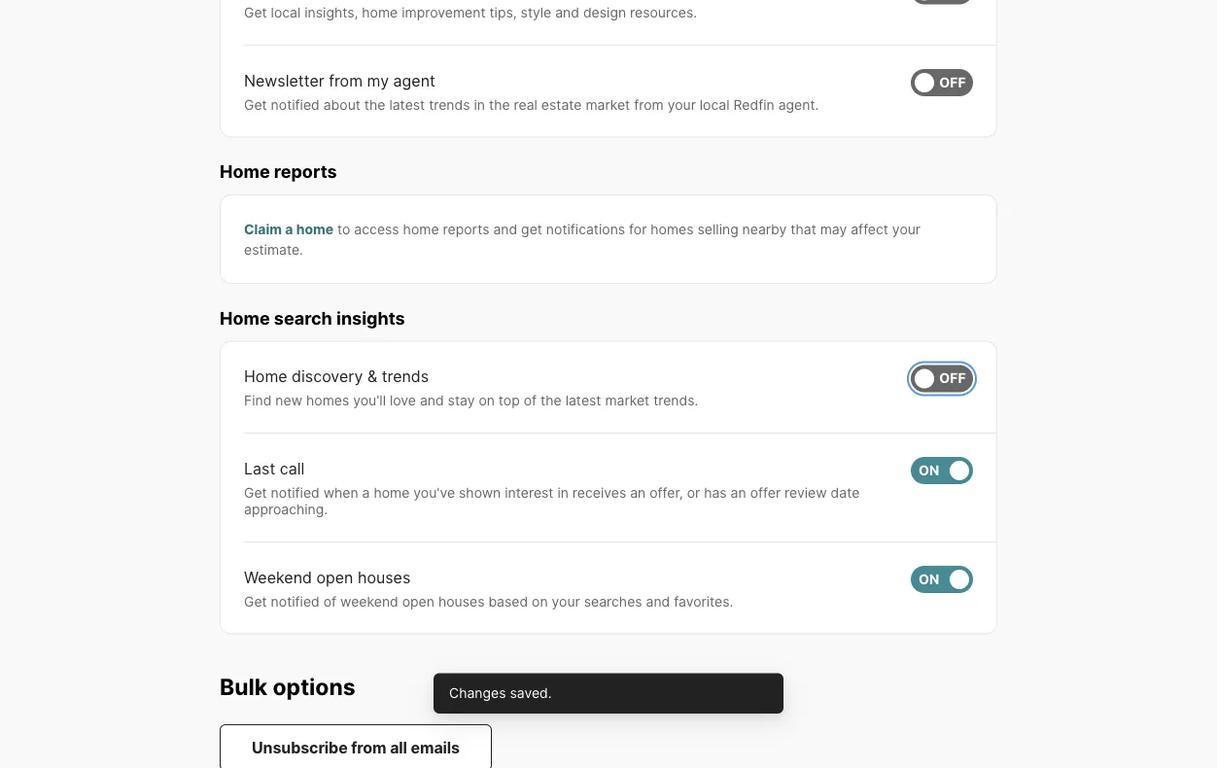 Task type: locate. For each thing, give the bounding box(es) containing it.
get local insights, home improvement tips, style and design resources.
[[244, 4, 698, 21]]

of right top
[[524, 392, 537, 409]]

get down last
[[244, 484, 267, 501]]

homes
[[651, 221, 694, 237], [306, 392, 349, 409]]

0 horizontal spatial open
[[317, 568, 354, 587]]

may
[[821, 221, 847, 237]]

home right access
[[403, 221, 439, 237]]

1 notified from the top
[[271, 96, 320, 113]]

home reports
[[220, 161, 337, 182]]

an left offer,
[[630, 484, 646, 501]]

changes saved.
[[449, 685, 552, 702]]

0 vertical spatial latest
[[389, 96, 425, 113]]

0 horizontal spatial the
[[365, 96, 386, 113]]

local inside newsletter from my agent get notified about the latest trends in the real estate market from your local redfin agent.
[[700, 96, 730, 113]]

design
[[584, 4, 627, 21]]

1 horizontal spatial local
[[700, 96, 730, 113]]

market right estate
[[586, 96, 631, 113]]

an
[[630, 484, 646, 501], [731, 484, 747, 501]]

0 vertical spatial on
[[919, 462, 940, 479]]

2 vertical spatial your
[[552, 593, 580, 610]]

0 vertical spatial from
[[329, 71, 363, 90]]

get down newsletter
[[244, 96, 267, 113]]

home
[[362, 4, 398, 21], [296, 221, 334, 237], [403, 221, 439, 237], [374, 484, 410, 501]]

options
[[273, 673, 356, 701]]

market inside home discovery & trends find new homes you'll love and stay on top of the latest market trends.
[[605, 392, 650, 409]]

on for last call
[[919, 462, 940, 479]]

a up estimate.
[[285, 221, 293, 237]]

and right searches
[[646, 593, 670, 610]]

weekend open houses get notified of weekend open houses based on your searches and favorites.
[[244, 568, 734, 610]]

date
[[831, 484, 860, 501]]

1 vertical spatial of
[[324, 593, 337, 610]]

2 vertical spatial home
[[244, 367, 288, 386]]

0 vertical spatial on
[[479, 392, 495, 409]]

on left top
[[479, 392, 495, 409]]

reports left get
[[443, 221, 490, 237]]

off
[[940, 74, 966, 90], [940, 370, 966, 387]]

home left to in the left top of the page
[[296, 221, 334, 237]]

and
[[556, 4, 580, 21], [494, 221, 518, 237], [420, 392, 444, 409], [646, 593, 670, 610]]

get
[[244, 4, 267, 21], [244, 96, 267, 113], [244, 484, 267, 501], [244, 593, 267, 610]]

local
[[271, 4, 301, 21], [700, 96, 730, 113]]

1 horizontal spatial reports
[[443, 221, 490, 237]]

get up newsletter
[[244, 4, 267, 21]]

1 vertical spatial on
[[532, 593, 548, 610]]

market
[[586, 96, 631, 113], [605, 392, 650, 409]]

2 off from the top
[[940, 370, 966, 387]]

0 vertical spatial off
[[940, 74, 966, 90]]

insights
[[337, 307, 405, 329]]

your left searches
[[552, 593, 580, 610]]

affect
[[851, 221, 889, 237]]

1 horizontal spatial on
[[532, 593, 548, 610]]

approaching.
[[244, 501, 328, 518]]

0 horizontal spatial your
[[552, 593, 580, 610]]

latest right top
[[566, 392, 602, 409]]

0 vertical spatial homes
[[651, 221, 694, 237]]

2 get from the top
[[244, 96, 267, 113]]

from up "about"
[[329, 71, 363, 90]]

the
[[365, 96, 386, 113], [489, 96, 510, 113], [541, 392, 562, 409]]

1 vertical spatial a
[[362, 484, 370, 501]]

latest
[[389, 96, 425, 113], [566, 392, 602, 409]]

1 vertical spatial latest
[[566, 392, 602, 409]]

and left get
[[494, 221, 518, 237]]

0 horizontal spatial reports
[[274, 161, 337, 182]]

1 vertical spatial reports
[[443, 221, 490, 237]]

None checkbox
[[911, 69, 974, 96], [911, 365, 974, 392], [911, 457, 974, 484], [911, 566, 974, 593], [911, 69, 974, 96], [911, 365, 974, 392], [911, 457, 974, 484], [911, 566, 974, 593]]

home
[[220, 161, 270, 182], [220, 307, 270, 329], [244, 367, 288, 386]]

from left all
[[351, 738, 387, 757]]

0 vertical spatial market
[[586, 96, 631, 113]]

the inside home discovery & trends find new homes you'll love and stay on top of the latest market trends.
[[541, 392, 562, 409]]

and right 'style'
[[556, 4, 580, 21]]

on inside home discovery & trends find new homes you'll love and stay on top of the latest market trends.
[[479, 392, 495, 409]]

3 get from the top
[[244, 484, 267, 501]]

an right has
[[731, 484, 747, 501]]

in inside newsletter from my agent get notified about the latest trends in the real estate market from your local redfin agent.
[[474, 96, 485, 113]]

1 vertical spatial in
[[558, 484, 569, 501]]

to access home reports and get notifications for homes selling nearby that may affect your estimate.
[[244, 221, 921, 258]]

2 an from the left
[[731, 484, 747, 501]]

2 horizontal spatial your
[[893, 221, 921, 237]]

notifications
[[546, 221, 626, 237]]

home left you've
[[374, 484, 410, 501]]

your
[[668, 96, 696, 113], [893, 221, 921, 237], [552, 593, 580, 610]]

on inside the weekend open houses get notified of weekend open houses based on your searches and favorites.
[[532, 593, 548, 610]]

0 vertical spatial a
[[285, 221, 293, 237]]

1 horizontal spatial the
[[489, 96, 510, 113]]

1 vertical spatial homes
[[306, 392, 349, 409]]

of
[[524, 392, 537, 409], [324, 593, 337, 610]]

houses
[[358, 568, 411, 587], [439, 593, 485, 610]]

latest down agent
[[389, 96, 425, 113]]

homes right for
[[651, 221, 694, 237]]

in left real on the left
[[474, 96, 485, 113]]

1 vertical spatial open
[[402, 593, 435, 610]]

1 off from the top
[[940, 74, 966, 90]]

1 vertical spatial off
[[940, 370, 966, 387]]

market inside newsletter from my agent get notified about the latest trends in the real estate market from your local redfin agent.
[[586, 96, 631, 113]]

off for newsletter from my agent
[[940, 74, 966, 90]]

notified up approaching.
[[271, 484, 320, 501]]

homes down discovery
[[306, 392, 349, 409]]

reports
[[274, 161, 337, 182], [443, 221, 490, 237]]

0 vertical spatial home
[[220, 161, 270, 182]]

home up find
[[244, 367, 288, 386]]

1 vertical spatial local
[[700, 96, 730, 113]]

1 horizontal spatial of
[[524, 392, 537, 409]]

notified down weekend
[[271, 593, 320, 610]]

0 horizontal spatial latest
[[389, 96, 425, 113]]

home left search
[[220, 307, 270, 329]]

1 horizontal spatial homes
[[651, 221, 694, 237]]

0 vertical spatial trends
[[429, 96, 470, 113]]

in
[[474, 96, 485, 113], [558, 484, 569, 501]]

of inside the weekend open houses get notified of weekend open houses based on your searches and favorites.
[[324, 593, 337, 610]]

1 vertical spatial trends
[[382, 367, 429, 386]]

1 vertical spatial on
[[919, 571, 940, 588]]

2 horizontal spatial the
[[541, 392, 562, 409]]

0 horizontal spatial in
[[474, 96, 485, 113]]

local left insights,
[[271, 4, 301, 21]]

in for agent
[[474, 96, 485, 113]]

0 vertical spatial houses
[[358, 568, 411, 587]]

of left weekend
[[324, 593, 337, 610]]

trends up love
[[382, 367, 429, 386]]

1 vertical spatial houses
[[439, 593, 485, 610]]

get down weekend
[[244, 593, 267, 610]]

trends down agent
[[429, 96, 470, 113]]

1 horizontal spatial houses
[[439, 593, 485, 610]]

0 horizontal spatial on
[[479, 392, 495, 409]]

find
[[244, 392, 272, 409]]

0 horizontal spatial houses
[[358, 568, 411, 587]]

3 notified from the top
[[271, 593, 320, 610]]

1 on from the top
[[919, 462, 940, 479]]

1 horizontal spatial your
[[668, 96, 696, 113]]

the right top
[[541, 392, 562, 409]]

on
[[479, 392, 495, 409], [532, 593, 548, 610]]

houses up weekend
[[358, 568, 411, 587]]

open right weekend
[[402, 593, 435, 610]]

0 horizontal spatial of
[[324, 593, 337, 610]]

1 vertical spatial notified
[[271, 484, 320, 501]]

0 vertical spatial in
[[474, 96, 485, 113]]

you'll
[[353, 392, 386, 409]]

and inside home discovery & trends find new homes you'll love and stay on top of the latest market trends.
[[420, 392, 444, 409]]

newsletter from my agent get notified about the latest trends in the real estate market from your local redfin agent.
[[244, 71, 819, 113]]

agent
[[394, 71, 436, 90]]

market left trends.
[[605, 392, 650, 409]]

my
[[367, 71, 389, 90]]

top
[[499, 392, 520, 409]]

2 on from the top
[[919, 571, 940, 588]]

trends.
[[654, 392, 699, 409]]

local left redfin
[[700, 96, 730, 113]]

on right based
[[532, 593, 548, 610]]

in inside last call get notified when a home you've shown interest in receives an offer, or has an offer review date approaching.
[[558, 484, 569, 501]]

tips,
[[490, 4, 517, 21]]

from for emails
[[351, 738, 387, 757]]

love
[[390, 392, 416, 409]]

1 vertical spatial market
[[605, 392, 650, 409]]

1 vertical spatial home
[[220, 307, 270, 329]]

0 vertical spatial your
[[668, 96, 696, 113]]

1 horizontal spatial in
[[558, 484, 569, 501]]

reports up 'claim a home' link
[[274, 161, 337, 182]]

selling
[[698, 221, 739, 237]]

from right estate
[[634, 96, 664, 113]]

0 horizontal spatial homes
[[306, 392, 349, 409]]

or
[[687, 484, 701, 501]]

1 horizontal spatial an
[[731, 484, 747, 501]]

2 notified from the top
[[271, 484, 320, 501]]

0 horizontal spatial local
[[271, 4, 301, 21]]

review
[[785, 484, 827, 501]]

get inside newsletter from my agent get notified about the latest trends in the real estate market from your local redfin agent.
[[244, 96, 267, 113]]

insights,
[[305, 4, 358, 21]]

home right insights,
[[362, 4, 398, 21]]

1 vertical spatial your
[[893, 221, 921, 237]]

on
[[919, 462, 940, 479], [919, 571, 940, 588]]

notified down newsletter
[[271, 96, 320, 113]]

4 get from the top
[[244, 593, 267, 610]]

0 vertical spatial reports
[[274, 161, 337, 182]]

0 horizontal spatial an
[[630, 484, 646, 501]]

the left real on the left
[[489, 96, 510, 113]]

0 vertical spatial open
[[317, 568, 354, 587]]

a right "when"
[[362, 484, 370, 501]]

1 horizontal spatial latest
[[566, 392, 602, 409]]

1 vertical spatial from
[[634, 96, 664, 113]]

interest
[[505, 484, 554, 501]]

notified
[[271, 96, 320, 113], [271, 484, 320, 501], [271, 593, 320, 610]]

2 vertical spatial notified
[[271, 593, 320, 610]]

houses left based
[[439, 593, 485, 610]]

trends
[[429, 96, 470, 113], [382, 367, 429, 386]]

resources.
[[630, 4, 698, 21]]

open
[[317, 568, 354, 587], [402, 593, 435, 610]]

from
[[329, 71, 363, 90], [634, 96, 664, 113], [351, 738, 387, 757]]

open up weekend
[[317, 568, 354, 587]]

a
[[285, 221, 293, 237], [362, 484, 370, 501]]

2 vertical spatial from
[[351, 738, 387, 757]]

your right affect
[[893, 221, 921, 237]]

to
[[338, 221, 351, 237]]

unsubscribe from all emails
[[252, 738, 460, 757]]

your inside to access home reports and get notifications for homes selling nearby that may affect your estimate.
[[893, 221, 921, 237]]

and right love
[[420, 392, 444, 409]]

home up the claim
[[220, 161, 270, 182]]

favorites.
[[674, 593, 734, 610]]

notified inside last call get notified when a home you've shown interest in receives an offer, or has an offer review date approaching.
[[271, 484, 320, 501]]

the down the my
[[365, 96, 386, 113]]

0 vertical spatial notified
[[271, 96, 320, 113]]

trends inside newsletter from my agent get notified about the latest trends in the real estate market from your local redfin agent.
[[429, 96, 470, 113]]

1 horizontal spatial a
[[362, 484, 370, 501]]

0 vertical spatial of
[[524, 392, 537, 409]]

your left redfin
[[668, 96, 696, 113]]

home discovery & trends find new homes you'll love and stay on top of the latest market trends.
[[244, 367, 699, 409]]

bulk options
[[220, 673, 356, 701]]

in right interest
[[558, 484, 569, 501]]



Task type: describe. For each thing, give the bounding box(es) containing it.
new
[[276, 392, 303, 409]]

your inside newsletter from my agent get notified about the latest trends in the real estate market from your local redfin agent.
[[668, 96, 696, 113]]

offer
[[751, 484, 781, 501]]

bulk
[[220, 673, 268, 701]]

based
[[489, 593, 528, 610]]

home for home reports
[[220, 161, 270, 182]]

searches
[[584, 593, 643, 610]]

homes inside home discovery & trends find new homes you'll love and stay on top of the latest market trends.
[[306, 392, 349, 409]]

last
[[244, 459, 275, 478]]

real
[[514, 96, 538, 113]]

all
[[390, 738, 407, 757]]

unsubscribe
[[252, 738, 348, 757]]

1 horizontal spatial open
[[402, 593, 435, 610]]

search
[[274, 307, 333, 329]]

home for home search insights
[[220, 307, 270, 329]]

that
[[791, 221, 817, 237]]

offer,
[[650, 484, 684, 501]]

improvement
[[402, 4, 486, 21]]

homes inside to access home reports and get notifications for homes selling nearby that may affect your estimate.
[[651, 221, 694, 237]]

off for home discovery & trends
[[940, 370, 966, 387]]

latest inside newsletter from my agent get notified about the latest trends in the real estate market from your local redfin agent.
[[389, 96, 425, 113]]

&
[[368, 367, 378, 386]]

access
[[354, 221, 399, 237]]

claim a home
[[244, 221, 334, 237]]

nearby
[[743, 221, 787, 237]]

style
[[521, 4, 552, 21]]

home inside to access home reports and get notifications for homes selling nearby that may affect your estimate.
[[403, 221, 439, 237]]

get inside last call get notified when a home you've shown interest in receives an offer, or has an offer review date approaching.
[[244, 484, 267, 501]]

estimate.
[[244, 241, 303, 258]]

claim a home link
[[244, 221, 334, 237]]

receives
[[573, 484, 627, 501]]

about
[[324, 96, 361, 113]]

newsletter
[[244, 71, 325, 90]]

and inside to access home reports and get notifications for homes selling nearby that may affect your estimate.
[[494, 221, 518, 237]]

get
[[521, 221, 543, 237]]

you've
[[414, 484, 455, 501]]

weekend
[[244, 568, 312, 587]]

of inside home discovery & trends find new homes you'll love and stay on top of the latest market trends.
[[524, 392, 537, 409]]

agent.
[[779, 96, 819, 113]]

from for agent
[[329, 71, 363, 90]]

trends inside home discovery & trends find new homes you'll love and stay on top of the latest market trends.
[[382, 367, 429, 386]]

a inside last call get notified when a home you've shown interest in receives an offer, or has an offer review date approaching.
[[362, 484, 370, 501]]

get inside the weekend open houses get notified of weekend open houses based on your searches and favorites.
[[244, 593, 267, 610]]

has
[[704, 484, 727, 501]]

0 vertical spatial local
[[271, 4, 301, 21]]

1 get from the top
[[244, 4, 267, 21]]

weekend
[[340, 593, 399, 610]]

when
[[324, 484, 359, 501]]

notified inside the weekend open houses get notified of weekend open houses based on your searches and favorites.
[[271, 593, 320, 610]]

redfin
[[734, 96, 775, 113]]

home inside last call get notified when a home you've shown interest in receives an offer, or has an offer review date approaching.
[[374, 484, 410, 501]]

saved.
[[510, 685, 552, 702]]

for
[[629, 221, 647, 237]]

stay
[[448, 392, 475, 409]]

on for weekend open houses
[[919, 571, 940, 588]]

latest inside home discovery & trends find new homes you'll love and stay on top of the latest market trends.
[[566, 392, 602, 409]]

discovery
[[292, 367, 363, 386]]

home search insights
[[220, 307, 405, 329]]

claim
[[244, 221, 282, 237]]

in for notified
[[558, 484, 569, 501]]

call
[[280, 459, 305, 478]]

shown
[[459, 484, 501, 501]]

1 an from the left
[[630, 484, 646, 501]]

estate
[[542, 96, 582, 113]]

home inside home discovery & trends find new homes you'll love and stay on top of the latest market trends.
[[244, 367, 288, 386]]

changes
[[449, 685, 506, 702]]

emails
[[411, 738, 460, 757]]

your inside the weekend open houses get notified of weekend open houses based on your searches and favorites.
[[552, 593, 580, 610]]

last call get notified when a home you've shown interest in receives an offer, or has an offer review date approaching.
[[244, 459, 860, 518]]

reports inside to access home reports and get notifications for homes selling nearby that may affect your estimate.
[[443, 221, 490, 237]]

notified inside newsletter from my agent get notified about the latest trends in the real estate market from your local redfin agent.
[[271, 96, 320, 113]]

0 horizontal spatial a
[[285, 221, 293, 237]]

and inside the weekend open houses get notified of weekend open houses based on your searches and favorites.
[[646, 593, 670, 610]]



Task type: vqa. For each thing, say whether or not it's contained in the screenshot.
trends in Home discovery & trends Find new homes you'll love and stay on top of the latest market trends.
yes



